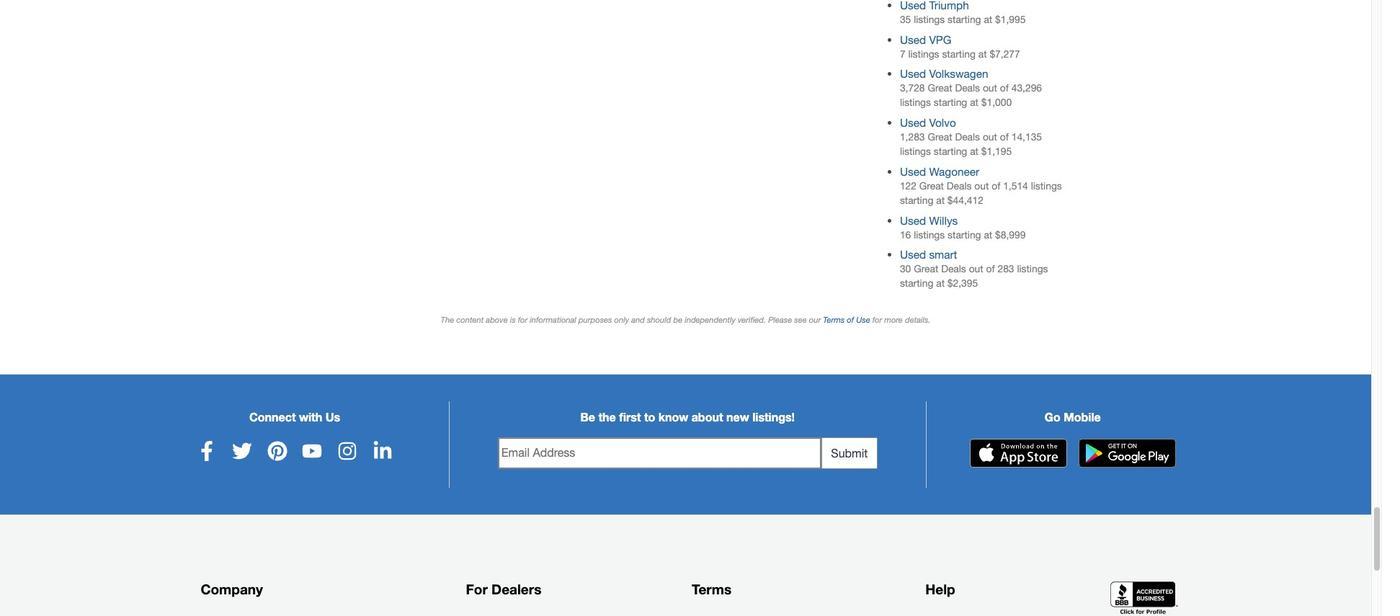 Task type: describe. For each thing, give the bounding box(es) containing it.
used smart link
[[900, 248, 957, 261]]

deals for used volkswagen
[[955, 82, 980, 94]]

is
[[510, 315, 516, 324]]

for dealers
[[466, 581, 541, 597]]

at inside the 1,283 great deals out of 14,135 listings starting at
[[970, 146, 979, 157]]

vpg
[[929, 33, 952, 46]]

out for wagoneer
[[974, 180, 989, 192]]

283
[[998, 263, 1014, 275]]

used vpg 7 listings starting at $7,277
[[900, 33, 1020, 60]]

Email Address email field
[[499, 438, 821, 468]]

should
[[647, 315, 671, 324]]

$2,395
[[947, 278, 978, 289]]

3,728
[[900, 82, 925, 94]]

122
[[900, 180, 917, 192]]

at inside 30 great deals out of 283 listings starting at
[[936, 278, 945, 289]]

know
[[658, 410, 688, 424]]

at inside 122 great deals out of 1,514 listings starting at
[[936, 194, 945, 206]]

listings inside 3,728 great deals out of 43,296 listings starting at
[[900, 97, 931, 108]]

at inside used vpg 7 listings starting at $7,277
[[978, 48, 987, 60]]

linkedin image
[[373, 441, 393, 461]]

only
[[614, 315, 629, 324]]

starting up used vpg 7 listings starting at $7,277
[[948, 14, 981, 25]]

purposes
[[579, 315, 612, 324]]

$1,995
[[995, 14, 1026, 25]]

be
[[581, 410, 595, 424]]

submit button
[[821, 437, 878, 469]]

starting inside used willys 16 listings starting at $8,999
[[948, 229, 981, 240]]

deals for used volvo
[[955, 131, 980, 143]]

7
[[900, 48, 906, 60]]

the
[[441, 315, 454, 324]]

at inside used willys 16 listings starting at $8,999
[[984, 229, 992, 240]]

of left use
[[847, 315, 854, 324]]

listings inside used vpg 7 listings starting at $7,277
[[908, 48, 939, 60]]

1,283 great deals out of 14,135 listings starting at
[[900, 131, 1042, 157]]

our
[[809, 315, 821, 324]]

connect with us
[[249, 410, 340, 424]]

volkswagen
[[929, 67, 988, 80]]

30
[[900, 263, 911, 275]]

deals for used wagoneer
[[947, 180, 972, 192]]

at left "$1,995"
[[984, 14, 992, 25]]

instagram image
[[337, 441, 358, 461]]

of for used smart
[[986, 263, 995, 275]]

listings up used vpg link
[[914, 14, 945, 25]]

used vpg link
[[900, 33, 952, 46]]

starting inside 122 great deals out of 1,514 listings starting at
[[900, 194, 933, 206]]

smart
[[929, 248, 957, 261]]

connect
[[249, 410, 296, 424]]

details.
[[905, 315, 931, 324]]

starting inside the 1,283 great deals out of 14,135 listings starting at
[[934, 146, 967, 157]]

used wagoneer
[[900, 165, 979, 178]]

willys
[[929, 214, 958, 227]]

facebook image
[[197, 441, 217, 461]]

122 great deals out of 1,514 listings starting at
[[900, 180, 1062, 206]]

go
[[1045, 410, 1061, 424]]

3,728 great deals out of 43,296 listings starting at
[[900, 82, 1042, 108]]

$7,277
[[990, 48, 1020, 60]]

help
[[925, 581, 955, 597]]

listings inside used willys 16 listings starting at $8,999
[[914, 229, 945, 240]]

deals for used smart
[[941, 263, 966, 275]]

get it on google play image
[[1079, 439, 1176, 468]]

out for volkswagen
[[983, 82, 997, 94]]

used volkswagen link
[[900, 67, 988, 80]]

listings!
[[752, 410, 795, 424]]

0 horizontal spatial terms
[[692, 581, 732, 597]]

first
[[619, 410, 641, 424]]

used for used wagoneer
[[900, 165, 926, 178]]

used volvo
[[900, 116, 956, 129]]

independently
[[685, 315, 736, 324]]

use
[[856, 315, 870, 324]]

used volvo link
[[900, 116, 956, 129]]

listings inside the 1,283 great deals out of 14,135 listings starting at
[[900, 146, 931, 157]]

used for used volvo
[[900, 116, 926, 129]]

at inside 3,728 great deals out of 43,296 listings starting at
[[970, 97, 979, 108]]

$1,000
[[981, 97, 1012, 108]]

43,296
[[1011, 82, 1042, 94]]

1,283
[[900, 131, 925, 143]]

company
[[201, 581, 263, 597]]

with
[[299, 410, 322, 424]]



Task type: vqa. For each thing, say whether or not it's contained in the screenshot.
the Question
no



Task type: locate. For each thing, give the bounding box(es) containing it.
used for used vpg 7 listings starting at $7,277
[[900, 33, 926, 46]]

great inside 30 great deals out of 283 listings starting at
[[914, 263, 938, 275]]

used for used smart
[[900, 248, 926, 261]]

at left $7,277
[[978, 48, 987, 60]]

of for used volkswagen
[[1000, 82, 1009, 94]]

deals down the volkswagen
[[955, 82, 980, 94]]

dealers
[[491, 581, 541, 597]]

of for used volvo
[[1000, 131, 1009, 143]]

1,514
[[1003, 180, 1028, 192]]

4 used from the top
[[900, 165, 926, 178]]

deals inside 3,728 great deals out of 43,296 listings starting at
[[955, 82, 980, 94]]

great for smart
[[914, 263, 938, 275]]

of inside the 1,283 great deals out of 14,135 listings starting at
[[1000, 131, 1009, 143]]

35
[[900, 14, 911, 25]]

for right use
[[872, 315, 882, 324]]

used for used volkswagen
[[900, 67, 926, 80]]

and
[[631, 315, 645, 324]]

2 used from the top
[[900, 67, 926, 80]]

30 great deals out of 283 listings starting at
[[900, 263, 1048, 289]]

mobile
[[1064, 410, 1101, 424]]

used up 122
[[900, 165, 926, 178]]

5 used from the top
[[900, 214, 926, 227]]

about
[[692, 410, 723, 424]]

listings down used vpg link
[[908, 48, 939, 60]]

of inside 3,728 great deals out of 43,296 listings starting at
[[1000, 82, 1009, 94]]

informational
[[530, 315, 576, 324]]

starting up "wagoneer"
[[934, 146, 967, 157]]

the content above is for informational purposes only and should be independently verified. please see our terms of use for more details.
[[441, 315, 931, 324]]

to
[[644, 410, 655, 424]]

used up 7
[[900, 33, 926, 46]]

$1,195
[[981, 146, 1012, 157]]

listings down used willys link
[[914, 229, 945, 240]]

used smart
[[900, 248, 957, 261]]

deals up $2,395
[[941, 263, 966, 275]]

$8,999
[[995, 229, 1026, 240]]

out inside the 1,283 great deals out of 14,135 listings starting at
[[983, 131, 997, 143]]

35 listings starting at $1,995
[[900, 14, 1026, 25]]

starting down willys
[[948, 229, 981, 240]]

starting
[[948, 14, 981, 25], [942, 48, 976, 60], [934, 97, 967, 108], [934, 146, 967, 157], [900, 194, 933, 206], [948, 229, 981, 240], [900, 278, 933, 289]]

starting inside 3,728 great deals out of 43,296 listings starting at
[[934, 97, 967, 108]]

deals down volvo
[[955, 131, 980, 143]]

be
[[673, 315, 683, 324]]

out
[[983, 82, 997, 94], [983, 131, 997, 143], [974, 180, 989, 192], [969, 263, 983, 275]]

3 used from the top
[[900, 116, 926, 129]]

listings down 3,728
[[900, 97, 931, 108]]

of up the $1,000
[[1000, 82, 1009, 94]]

out up $2,395
[[969, 263, 983, 275]]

great inside 3,728 great deals out of 43,296 listings starting at
[[928, 82, 952, 94]]

deals inside the 1,283 great deals out of 14,135 listings starting at
[[955, 131, 980, 143]]

at left $8,999
[[984, 229, 992, 240]]

terms
[[823, 315, 845, 324], [692, 581, 732, 597]]

0 horizontal spatial for
[[518, 315, 528, 324]]

deals
[[955, 82, 980, 94], [955, 131, 980, 143], [947, 180, 972, 192], [941, 263, 966, 275]]

of left 1,514
[[992, 180, 1000, 192]]

great inside 122 great deals out of 1,514 listings starting at
[[919, 180, 944, 192]]

see
[[794, 315, 807, 324]]

new
[[726, 410, 749, 424]]

click for the bbb business review of this auto listing service in cambridge ma image
[[1110, 580, 1179, 616]]

starting inside 30 great deals out of 283 listings starting at
[[900, 278, 933, 289]]

at left $2,395
[[936, 278, 945, 289]]

volvo
[[929, 116, 956, 129]]

16
[[900, 229, 911, 240]]

used for used willys 16 listings starting at $8,999
[[900, 214, 926, 227]]

great down used smart at top right
[[914, 263, 938, 275]]

great
[[928, 82, 952, 94], [928, 131, 952, 143], [919, 180, 944, 192], [914, 263, 938, 275]]

used up 16
[[900, 214, 926, 227]]

14,135
[[1011, 131, 1042, 143]]

for right is
[[518, 315, 528, 324]]

listings inside 122 great deals out of 1,514 listings starting at
[[1031, 180, 1062, 192]]

starting down 30
[[900, 278, 933, 289]]

used wagoneer link
[[900, 165, 979, 178]]

us
[[325, 410, 340, 424]]

listings
[[914, 14, 945, 25], [908, 48, 939, 60], [900, 97, 931, 108], [900, 146, 931, 157], [1031, 180, 1062, 192], [914, 229, 945, 240], [1017, 263, 1048, 275]]

starting down 122
[[900, 194, 933, 206]]

great down used volkswagen link
[[928, 82, 952, 94]]

out up the $1,000
[[983, 82, 997, 94]]

used up 30
[[900, 248, 926, 261]]

of left 283
[[986, 263, 995, 275]]

listings down 1,283
[[900, 146, 931, 157]]

great for volvo
[[928, 131, 952, 143]]

starting inside used vpg 7 listings starting at $7,277
[[942, 48, 976, 60]]

used
[[900, 33, 926, 46], [900, 67, 926, 80], [900, 116, 926, 129], [900, 165, 926, 178], [900, 214, 926, 227], [900, 248, 926, 261]]

listings inside 30 great deals out of 283 listings starting at
[[1017, 263, 1048, 275]]

0 vertical spatial terms
[[823, 315, 845, 324]]

download on the app store image
[[970, 439, 1067, 468]]

great for wagoneer
[[919, 180, 944, 192]]

of
[[1000, 82, 1009, 94], [1000, 131, 1009, 143], [992, 180, 1000, 192], [986, 263, 995, 275], [847, 315, 854, 324]]

out up $1,195
[[983, 131, 997, 143]]

content
[[456, 315, 484, 324]]

listings right 1,514
[[1031, 180, 1062, 192]]

deals inside 122 great deals out of 1,514 listings starting at
[[947, 180, 972, 192]]

used inside used vpg 7 listings starting at $7,277
[[900, 33, 926, 46]]

great for volkswagen
[[928, 82, 952, 94]]

verified.
[[738, 315, 766, 324]]

youtube image
[[302, 441, 322, 461]]

1 for from the left
[[518, 315, 528, 324]]

twitter image
[[232, 441, 252, 461]]

of inside 122 great deals out of 1,514 listings starting at
[[992, 180, 1000, 192]]

out for volvo
[[983, 131, 997, 143]]

wagoneer
[[929, 165, 979, 178]]

out inside 122 great deals out of 1,514 listings starting at
[[974, 180, 989, 192]]

terms of use link
[[823, 315, 870, 324]]

at up willys
[[936, 194, 945, 206]]

used willys link
[[900, 214, 958, 227]]

at left $1,195
[[970, 146, 979, 157]]

out inside 30 great deals out of 283 listings starting at
[[969, 263, 983, 275]]

$44,412
[[947, 194, 984, 206]]

great inside the 1,283 great deals out of 14,135 listings starting at
[[928, 131, 952, 143]]

submit
[[831, 447, 868, 460]]

starting up the volkswagen
[[942, 48, 976, 60]]

6 used from the top
[[900, 248, 926, 261]]

for
[[466, 581, 488, 597]]

1 horizontal spatial terms
[[823, 315, 845, 324]]

at
[[984, 14, 992, 25], [978, 48, 987, 60], [970, 97, 979, 108], [970, 146, 979, 157], [936, 194, 945, 206], [984, 229, 992, 240], [936, 278, 945, 289]]

of inside 30 great deals out of 283 listings starting at
[[986, 263, 995, 275]]

starting up volvo
[[934, 97, 967, 108]]

be the first to know about new listings!
[[581, 410, 795, 424]]

out up the $44,412
[[974, 180, 989, 192]]

deals inside 30 great deals out of 283 listings starting at
[[941, 263, 966, 275]]

1 horizontal spatial for
[[872, 315, 882, 324]]

2 for from the left
[[872, 315, 882, 324]]

out for smart
[[969, 263, 983, 275]]

1 vertical spatial terms
[[692, 581, 732, 597]]

used up 1,283
[[900, 116, 926, 129]]

used volkswagen
[[900, 67, 988, 80]]

listings right 283
[[1017, 263, 1048, 275]]

out inside 3,728 great deals out of 43,296 listings starting at
[[983, 82, 997, 94]]

great down volvo
[[928, 131, 952, 143]]

used up 3,728
[[900, 67, 926, 80]]

go mobile
[[1045, 410, 1101, 424]]

1 used from the top
[[900, 33, 926, 46]]

please
[[768, 315, 792, 324]]

for
[[518, 315, 528, 324], [872, 315, 882, 324]]

the
[[598, 410, 616, 424]]

above
[[486, 315, 508, 324]]

great down used wagoneer
[[919, 180, 944, 192]]

more
[[884, 315, 903, 324]]

deals down "wagoneer"
[[947, 180, 972, 192]]

used inside used willys 16 listings starting at $8,999
[[900, 214, 926, 227]]

of up $1,195
[[1000, 131, 1009, 143]]

used willys 16 listings starting at $8,999
[[900, 214, 1026, 240]]

pinterest image
[[267, 441, 287, 461]]

of for used wagoneer
[[992, 180, 1000, 192]]

at left the $1,000
[[970, 97, 979, 108]]



